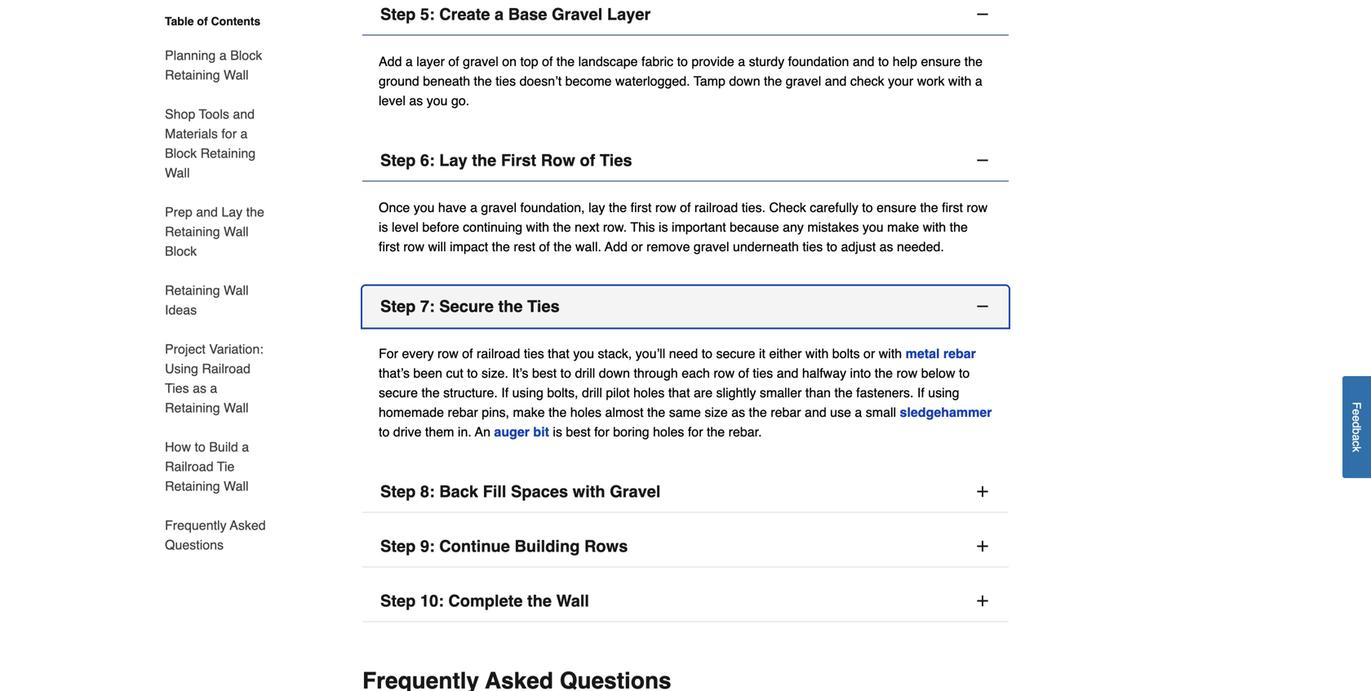 Task type: describe. For each thing, give the bounding box(es) containing it.
planning a block retaining wall link
[[165, 36, 268, 95]]

almost
[[606, 405, 644, 420]]

of right top
[[542, 54, 553, 69]]

1 horizontal spatial gravel
[[610, 483, 661, 501]]

rebar.
[[729, 425, 762, 440]]

to left help
[[879, 54, 890, 69]]

level inside add a layer of gravel on top of the landscape fabric to provide a sturdy foundation and to help ensure the ground beneath the ties doesn't become waterlogged. tamp down the gravel and check your work with a level as you go.
[[379, 93, 406, 108]]

ties up it's
[[524, 346, 544, 361]]

with up needed.
[[923, 220, 947, 235]]

of inside 'button'
[[580, 151, 596, 170]]

2 horizontal spatial is
[[659, 220, 668, 235]]

mistakes
[[808, 220, 859, 235]]

next
[[575, 220, 600, 235]]

0 horizontal spatial rebar
[[448, 405, 478, 420]]

9:
[[420, 537, 435, 556]]

halfway
[[803, 366, 847, 381]]

add a layer of gravel on top of the landscape fabric to provide a sturdy foundation and to help ensure the ground beneath the ties doesn't become waterlogged. tamp down the gravel and check your work with a level as you go.
[[379, 54, 983, 108]]

them
[[425, 425, 454, 440]]

build
[[209, 440, 238, 455]]

8:
[[420, 483, 435, 501]]

2 using from the left
[[929, 385, 960, 401]]

step for step 9: continue building rows
[[381, 537, 416, 556]]

pilot
[[606, 385, 630, 401]]

and up "check" at right top
[[853, 54, 875, 69]]

c
[[1351, 441, 1364, 447]]

secure
[[440, 297, 494, 316]]

a left layer
[[406, 54, 413, 69]]

the inside button
[[528, 592, 552, 611]]

0 horizontal spatial is
[[379, 220, 388, 235]]

of up cut
[[462, 346, 473, 361]]

ensure inside once you have a gravel foundation, lay the first row of railroad ties. check carefully to ensure the first row is level before continuing with the next row. this is important because any mistakes you make with the first row will impact the rest of the wall. add or remove gravel underneath ties to adjust as needed.
[[877, 200, 917, 215]]

make inside for every row of railroad ties that you stack, you'll need to secure it either with bolts or with metal rebar that's been cut to size. it's best to drill down through each row of ties and halfway into the row below to secure the structure. if using bolts, drill pilot holes that are slightly smaller than the fasteners. if using homemade rebar pins, make the holes almost the same size as the rebar and use a small
[[513, 405, 545, 420]]

rows
[[585, 537, 628, 556]]

project variation: using railroad ties as a retaining wall link
[[165, 330, 268, 428]]

foundation
[[789, 54, 850, 69]]

top
[[521, 54, 539, 69]]

how to build a railroad tie retaining wall link
[[165, 428, 268, 506]]

any
[[783, 220, 804, 235]]

bolts
[[833, 346, 860, 361]]

ties down it
[[753, 366, 774, 381]]

provide
[[692, 54, 735, 69]]

this
[[631, 220, 655, 235]]

gravel down foundation
[[786, 73, 822, 89]]

retaining inside planning a block retaining wall
[[165, 67, 220, 82]]

have
[[438, 200, 467, 215]]

are
[[694, 385, 713, 401]]

of right table
[[197, 15, 208, 28]]

through
[[634, 366, 678, 381]]

been
[[414, 366, 443, 381]]

a inside project variation: using railroad ties as a retaining wall
[[210, 381, 217, 396]]

first
[[501, 151, 537, 170]]

adjust
[[842, 239, 876, 254]]

ties inside add a layer of gravel on top of the landscape fabric to provide a sturdy foundation and to help ensure the ground beneath the ties doesn't become waterlogged. tamp down the gravel and check your work with a level as you go.
[[496, 73, 516, 89]]

sledgehammer link
[[900, 405, 993, 420]]

help
[[893, 54, 918, 69]]

continuing
[[463, 220, 523, 235]]

tie
[[217, 459, 235, 474]]

lay
[[589, 200, 606, 215]]

with up the halfway
[[806, 346, 829, 361]]

is inside sledgehammer to drive them in. an auger bit is best for boring holes for the rebar.
[[553, 425, 563, 440]]

holes inside sledgehammer to drive them in. an auger bit is best for boring holes for the rebar.
[[653, 425, 685, 440]]

wall inside planning a block retaining wall
[[224, 67, 249, 82]]

as inside project variation: using railroad ties as a retaining wall
[[193, 381, 207, 396]]

to inside sledgehammer to drive them in. an auger bit is best for boring holes for the rebar.
[[379, 425, 390, 440]]

of up slightly
[[739, 366, 750, 381]]

remove
[[647, 239, 690, 254]]

or inside for every row of railroad ties that you stack, you'll need to secure it either with bolts or with metal rebar that's been cut to size. it's best to drill down through each row of ties and halfway into the row below to secure the structure. if using bolts, drill pilot holes that are slightly smaller than the fasteners. if using homemade rebar pins, make the holes almost the same size as the rebar and use a small
[[864, 346, 876, 361]]

wall inside retaining wall ideas
[[224, 283, 249, 298]]

of up important
[[680, 200, 691, 215]]

gravel down important
[[694, 239, 730, 254]]

an
[[475, 425, 491, 440]]

minus image
[[975, 298, 991, 315]]

as inside for every row of railroad ties that you stack, you'll need to secure it either with bolts or with metal rebar that's been cut to size. it's best to drill down through each row of ties and halfway into the row below to secure the structure. if using bolts, drill pilot holes that are slightly smaller than the fasteners. if using homemade rebar pins, make the holes almost the same size as the rebar and use a small
[[732, 405, 746, 420]]

gravel up "continuing"
[[481, 200, 517, 215]]

shop tools and materials for a block retaining wall link
[[165, 95, 268, 193]]

ensure inside add a layer of gravel on top of the landscape fabric to provide a sturdy foundation and to help ensure the ground beneath the ties doesn't become waterlogged. tamp down the gravel and check your work with a level as you go.
[[922, 54, 961, 69]]

planning a block retaining wall
[[165, 48, 262, 82]]

retaining inside project variation: using railroad ties as a retaining wall
[[165, 401, 220, 416]]

planning
[[165, 48, 216, 63]]

using
[[165, 361, 198, 376]]

to up each
[[702, 346, 713, 361]]

go.
[[452, 93, 470, 108]]

step 6: lay the first row of ties button
[[363, 140, 1009, 182]]

1 vertical spatial holes
[[571, 405, 602, 420]]

2 horizontal spatial for
[[688, 425, 704, 440]]

and down than
[[805, 405, 827, 420]]

retaining wall ideas
[[165, 283, 249, 318]]

cut
[[446, 366, 464, 381]]

minus image for step 6: lay the first row of ties
[[975, 152, 991, 169]]

step 7: secure the ties button
[[363, 286, 1009, 328]]

you up adjust
[[863, 220, 884, 235]]

waterlogged.
[[616, 73, 691, 89]]

1 horizontal spatial secure
[[717, 346, 756, 361]]

same
[[669, 405, 701, 420]]

step 5: create a base gravel layer
[[381, 5, 651, 24]]

fill
[[483, 483, 507, 501]]

7:
[[420, 297, 435, 316]]

below
[[922, 366, 956, 381]]

plus image
[[975, 539, 991, 555]]

underneath
[[733, 239, 799, 254]]

prep and lay the retaining wall block link
[[165, 193, 268, 271]]

boring
[[613, 425, 650, 440]]

to right below
[[959, 366, 970, 381]]

once
[[379, 200, 410, 215]]

a up the k
[[1351, 435, 1364, 441]]

ties for project variation: using railroad ties as a retaining wall
[[165, 381, 189, 396]]

0 vertical spatial holes
[[634, 385, 665, 401]]

table of contents element
[[145, 13, 268, 555]]

to right fabric
[[677, 54, 688, 69]]

it
[[759, 346, 766, 361]]

will
[[428, 239, 446, 254]]

step for step 5: create a base gravel layer
[[381, 5, 416, 24]]

bolts,
[[547, 385, 579, 401]]

step 8: back fill spaces with gravel
[[381, 483, 661, 501]]

add inside add a layer of gravel on top of the landscape fabric to provide a sturdy foundation and to help ensure the ground beneath the ties doesn't become waterlogged. tamp down the gravel and check your work with a level as you go.
[[379, 54, 402, 69]]

and inside "shop tools and materials for a block retaining wall"
[[233, 107, 255, 122]]

check
[[851, 73, 885, 89]]

to up bolts, at the bottom left
[[561, 366, 572, 381]]

down inside add a layer of gravel on top of the landscape fabric to provide a sturdy foundation and to help ensure the ground beneath the ties doesn't become waterlogged. tamp down the gravel and check your work with a level as you go.
[[730, 73, 761, 89]]

fasteners.
[[857, 385, 914, 401]]

to down mistakes
[[827, 239, 838, 254]]

of right rest
[[539, 239, 550, 254]]

with inside add a layer of gravel on top of the landscape fabric to provide a sturdy foundation and to help ensure the ground beneath the ties doesn't become waterlogged. tamp down the gravel and check your work with a level as you go.
[[949, 73, 972, 89]]

best inside sledgehammer to drive them in. an auger bit is best for boring holes for the rebar.
[[566, 425, 591, 440]]

lay for 6:
[[440, 151, 468, 170]]

wall inside prep and lay the retaining wall block
[[224, 224, 249, 239]]

for every row of railroad ties that you stack, you'll need to secure it either with bolts or with metal rebar that's been cut to size. it's best to drill down through each row of ties and halfway into the row below to secure the structure. if using bolts, drill pilot holes that are slightly smaller than the fasteners. if using homemade rebar pins, make the holes almost the same size as the rebar and use a small
[[379, 346, 977, 420]]

level inside once you have a gravel foundation, lay the first row of railroad ties. check carefully to ensure the first row is level before continuing with the next row. this is important because any mistakes you make with the first row will impact the rest of the wall. add or remove gravel underneath ties to adjust as needed.
[[392, 220, 419, 235]]

variation:
[[209, 342, 263, 357]]

railroad inside how to build a railroad tie retaining wall
[[165, 459, 214, 474]]

each
[[682, 366, 710, 381]]

small
[[866, 405, 897, 420]]

and down either at the bottom right
[[777, 366, 799, 381]]

1 e from the top
[[1351, 410, 1364, 416]]

a inside planning a block retaining wall
[[219, 48, 227, 63]]

k
[[1351, 447, 1364, 453]]

wall inside "shop tools and materials for a block retaining wall"
[[165, 165, 190, 180]]

metal rebar link
[[906, 346, 977, 361]]

with up rest
[[526, 220, 550, 235]]

1 vertical spatial drill
[[582, 385, 603, 401]]

f e e d b a c k
[[1351, 403, 1364, 453]]

row
[[541, 151, 576, 170]]

0 vertical spatial drill
[[575, 366, 596, 381]]

continue
[[440, 537, 510, 556]]

need
[[669, 346, 698, 361]]

sledgehammer
[[900, 405, 993, 420]]

2 horizontal spatial rebar
[[944, 346, 977, 361]]

how to build a railroad tie retaining wall
[[165, 440, 249, 494]]

a left base
[[495, 5, 504, 24]]

step 6: lay the first row of ties
[[381, 151, 633, 170]]

0 vertical spatial that
[[548, 346, 570, 361]]



Task type: vqa. For each thing, say whether or not it's contained in the screenshot.
the bottom or
yes



Task type: locate. For each thing, give the bounding box(es) containing it.
0 horizontal spatial make
[[513, 405, 545, 420]]

impact
[[450, 239, 489, 254]]

d
[[1351, 422, 1364, 429]]

2 vertical spatial ties
[[165, 381, 189, 396]]

ensure up work
[[922, 54, 961, 69]]

1 horizontal spatial using
[[929, 385, 960, 401]]

of up beneath
[[449, 54, 460, 69]]

plus image for step 10: complete the wall
[[975, 593, 991, 610]]

1 vertical spatial block
[[165, 146, 197, 161]]

add
[[379, 54, 402, 69], [605, 239, 628, 254]]

ties inside once you have a gravel foundation, lay the first row of railroad ties. check carefully to ensure the first row is level before continuing with the next row. this is important because any mistakes you make with the first row will impact the rest of the wall. add or remove gravel underneath ties to adjust as needed.
[[803, 239, 823, 254]]

5 step from the top
[[381, 537, 416, 556]]

minus image
[[975, 6, 991, 22], [975, 152, 991, 169]]

0 vertical spatial or
[[632, 239, 643, 254]]

once you have a gravel foundation, lay the first row of railroad ties. check carefully to ensure the first row is level before continuing with the next row. this is important because any mistakes you make with the first row will impact the rest of the wall. add or remove gravel underneath ties to adjust as needed.
[[379, 200, 988, 254]]

as inside add a layer of gravel on top of the landscape fabric to provide a sturdy foundation and to help ensure the ground beneath the ties doesn't become waterlogged. tamp down the gravel and check your work with a level as you go.
[[409, 93, 423, 108]]

2 horizontal spatial ties
[[600, 151, 633, 170]]

row.
[[603, 220, 627, 235]]

minus image for step 5: create a base gravel layer
[[975, 6, 991, 22]]

and right tools
[[233, 107, 255, 122]]

drive
[[393, 425, 422, 440]]

either
[[770, 346, 802, 361]]

beneath
[[423, 73, 470, 89]]

0 vertical spatial railroad
[[695, 200, 738, 215]]

1 vertical spatial railroad
[[477, 346, 521, 361]]

you up 'before'
[[414, 200, 435, 215]]

rest
[[514, 239, 536, 254]]

lay for and
[[222, 205, 243, 220]]

prep
[[165, 205, 193, 220]]

1 horizontal spatial or
[[864, 346, 876, 361]]

step left 10:
[[381, 592, 416, 611]]

frequently
[[165, 518, 227, 533]]

step 9: continue building rows
[[381, 537, 628, 556]]

carefully
[[810, 200, 859, 215]]

holes down bolts, at the bottom left
[[571, 405, 602, 420]]

a down variation:
[[210, 381, 217, 396]]

size.
[[482, 366, 509, 381]]

plus image
[[975, 484, 991, 500], [975, 593, 991, 610]]

project
[[165, 342, 206, 357]]

retaining inside how to build a railroad tie retaining wall
[[165, 479, 220, 494]]

that
[[548, 346, 570, 361], [669, 385, 690, 401]]

e up b on the right of page
[[1351, 416, 1364, 422]]

you'll
[[636, 346, 666, 361]]

retaining down planning
[[165, 67, 220, 82]]

ties up lay
[[600, 151, 633, 170]]

best inside for every row of railroad ties that you stack, you'll need to secure it either with bolts or with metal rebar that's been cut to size. it's best to drill down through each row of ties and halfway into the row below to secure the structure. if using bolts, drill pilot holes that are slightly smaller than the fasteners. if using homemade rebar pins, make the holes almost the same size as the rebar and use a small
[[532, 366, 557, 381]]

1 horizontal spatial add
[[605, 239, 628, 254]]

add down the 'row.'
[[605, 239, 628, 254]]

1 horizontal spatial first
[[631, 200, 652, 215]]

0 vertical spatial minus image
[[975, 6, 991, 22]]

make up 'auger bit' link
[[513, 405, 545, 420]]

step for step 10: complete the wall
[[381, 592, 416, 611]]

f e e d b a c k button
[[1343, 377, 1372, 479]]

1 vertical spatial or
[[864, 346, 876, 361]]

you inside for every row of railroad ties that you stack, you'll need to secure it either with bolts or with metal rebar that's been cut to size. it's best to drill down through each row of ties and halfway into the row below to secure the structure. if using bolts, drill pilot holes that are slightly smaller than the fasteners. if using homemade rebar pins, make the holes almost the same size as the rebar and use a small
[[574, 346, 595, 361]]

lay
[[440, 151, 468, 170], [222, 205, 243, 220]]

1 horizontal spatial ensure
[[922, 54, 961, 69]]

1 vertical spatial that
[[669, 385, 690, 401]]

lay inside prep and lay the retaining wall block
[[222, 205, 243, 220]]

auger bit link
[[494, 425, 550, 440]]

wall inside how to build a railroad tie retaining wall
[[224, 479, 249, 494]]

secure down that's on the left bottom of page
[[379, 385, 418, 401]]

plus image inside 'step 10: complete the wall' button
[[975, 593, 991, 610]]

block inside prep and lay the retaining wall block
[[165, 244, 197, 259]]

drill
[[575, 366, 596, 381], [582, 385, 603, 401]]

1 vertical spatial ties
[[528, 297, 560, 316]]

smaller
[[760, 385, 802, 401]]

2 horizontal spatial first
[[943, 200, 964, 215]]

that up same
[[669, 385, 690, 401]]

important
[[672, 220, 727, 235]]

ensure
[[922, 54, 961, 69], [877, 200, 917, 215]]

railroad inside once you have a gravel foundation, lay the first row of railroad ties. check carefully to ensure the first row is level before continuing with the next row. this is important because any mistakes you make with the first row will impact the rest of the wall. add or remove gravel underneath ties to adjust as needed.
[[695, 200, 738, 215]]

to right cut
[[467, 366, 478, 381]]

b
[[1351, 429, 1364, 435]]

block down "materials"
[[165, 146, 197, 161]]

ties for step 7: secure the ties
[[528, 297, 560, 316]]

0 vertical spatial secure
[[717, 346, 756, 361]]

1 horizontal spatial down
[[730, 73, 761, 89]]

ensure up needed.
[[877, 200, 917, 215]]

6:
[[420, 151, 435, 170]]

0 vertical spatial railroad
[[202, 361, 251, 376]]

shop tools and materials for a block retaining wall
[[165, 107, 256, 180]]

0 horizontal spatial or
[[632, 239, 643, 254]]

and down foundation
[[825, 73, 847, 89]]

drill up bolts, at the bottom left
[[575, 366, 596, 381]]

1 vertical spatial best
[[566, 425, 591, 440]]

retaining up ideas
[[165, 283, 220, 298]]

0 horizontal spatial using
[[513, 385, 544, 401]]

a right use
[[855, 405, 863, 420]]

to right carefully
[[863, 200, 874, 215]]

rebar up below
[[944, 346, 977, 361]]

materials
[[165, 126, 218, 141]]

2 step from the top
[[381, 151, 416, 170]]

step left 5:
[[381, 5, 416, 24]]

wall down "tie"
[[224, 479, 249, 494]]

0 horizontal spatial that
[[548, 346, 570, 361]]

down down stack, at the left of the page
[[599, 366, 630, 381]]

wall up retaining wall ideas link
[[224, 224, 249, 239]]

sledgehammer to drive them in. an auger bit is best for boring holes for the rebar.
[[379, 405, 993, 440]]

the
[[557, 54, 575, 69], [965, 54, 983, 69], [474, 73, 492, 89], [764, 73, 783, 89], [472, 151, 497, 170], [609, 200, 627, 215], [921, 200, 939, 215], [246, 205, 264, 220], [553, 220, 571, 235], [950, 220, 968, 235], [492, 239, 510, 254], [554, 239, 572, 254], [499, 297, 523, 316], [875, 366, 893, 381], [422, 385, 440, 401], [835, 385, 853, 401], [549, 405, 567, 420], [648, 405, 666, 420], [749, 405, 767, 420], [707, 425, 725, 440], [528, 592, 552, 611]]

0 horizontal spatial for
[[222, 126, 237, 141]]

stack,
[[598, 346, 632, 361]]

metal
[[906, 346, 940, 361]]

ties down on
[[496, 73, 516, 89]]

1 vertical spatial make
[[513, 405, 545, 420]]

a
[[495, 5, 504, 24], [219, 48, 227, 63], [406, 54, 413, 69], [738, 54, 746, 69], [976, 73, 983, 89], [240, 126, 248, 141], [470, 200, 478, 215], [210, 381, 217, 396], [855, 405, 863, 420], [1351, 435, 1364, 441], [242, 440, 249, 455]]

for inside "shop tools and materials for a block retaining wall"
[[222, 126, 237, 141]]

or down this
[[632, 239, 643, 254]]

retaining inside "shop tools and materials for a block retaining wall"
[[201, 146, 256, 161]]

0 vertical spatial add
[[379, 54, 402, 69]]

if up pins,
[[502, 385, 509, 401]]

questions
[[165, 538, 224, 553]]

frequently asked questions
[[165, 518, 266, 553]]

doesn't
[[520, 73, 562, 89]]

0 vertical spatial down
[[730, 73, 761, 89]]

step for step 6: lay the first row of ties
[[381, 151, 416, 170]]

ties inside project variation: using railroad ties as a retaining wall
[[165, 381, 189, 396]]

how
[[165, 440, 191, 455]]

step inside button
[[381, 592, 416, 611]]

holes down through
[[634, 385, 665, 401]]

1 horizontal spatial lay
[[440, 151, 468, 170]]

you left stack, at the left of the page
[[574, 346, 595, 361]]

and inside prep and lay the retaining wall block
[[196, 205, 218, 220]]

0 vertical spatial level
[[379, 93, 406, 108]]

rebar down smaller on the bottom
[[771, 405, 802, 420]]

railroad inside for every row of railroad ties that you stack, you'll need to secure it either with bolts or with metal rebar that's been cut to size. it's best to drill down through each row of ties and halfway into the row below to secure the structure. if using bolts, drill pilot holes that are slightly smaller than the fasteners. if using homemade rebar pins, make the holes almost the same size as the rebar and use a small
[[477, 346, 521, 361]]

1 vertical spatial ensure
[[877, 200, 917, 215]]

a right have
[[470, 200, 478, 215]]

1 horizontal spatial ties
[[528, 297, 560, 316]]

best right it's
[[532, 366, 557, 381]]

block inside "shop tools and materials for a block retaining wall"
[[165, 146, 197, 161]]

1 horizontal spatial is
[[553, 425, 563, 440]]

make up needed.
[[888, 220, 920, 235]]

10:
[[420, 592, 444, 611]]

as down slightly
[[732, 405, 746, 420]]

secure
[[717, 346, 756, 361], [379, 385, 418, 401]]

wall up tools
[[224, 67, 249, 82]]

plus image down plus image
[[975, 593, 991, 610]]

as down 'ground'
[[409, 93, 423, 108]]

wall inside button
[[557, 592, 590, 611]]

to inside how to build a railroad tie retaining wall
[[195, 440, 206, 455]]

0 horizontal spatial lay
[[222, 205, 243, 220]]

e up d
[[1351, 410, 1364, 416]]

0 vertical spatial ensure
[[922, 54, 961, 69]]

retaining wall ideas link
[[165, 271, 268, 330]]

1 vertical spatial minus image
[[975, 152, 991, 169]]

retaining down prep
[[165, 224, 220, 239]]

first up needed.
[[943, 200, 964, 215]]

the inside sledgehammer to drive them in. an auger bit is best for boring holes for the rebar.
[[707, 425, 725, 440]]

to right how
[[195, 440, 206, 455]]

2 minus image from the top
[[975, 152, 991, 169]]

complete
[[449, 592, 523, 611]]

a left "sturdy"
[[738, 54, 746, 69]]

holes down same
[[653, 425, 685, 440]]

0 vertical spatial lay
[[440, 151, 468, 170]]

1 vertical spatial add
[[605, 239, 628, 254]]

tools
[[199, 107, 229, 122]]

level down 'ground'
[[379, 93, 406, 108]]

first
[[631, 200, 652, 215], [943, 200, 964, 215], [379, 239, 400, 254]]

foundation,
[[521, 200, 585, 215]]

a inside how to build a railroad tie retaining wall
[[242, 440, 249, 455]]

as
[[409, 93, 423, 108], [880, 239, 894, 254], [193, 381, 207, 396], [732, 405, 746, 420]]

retaining down "tie"
[[165, 479, 220, 494]]

railroad down how
[[165, 459, 214, 474]]

block down prep
[[165, 244, 197, 259]]

plus image for step 8: back fill spaces with gravel
[[975, 484, 991, 500]]

railroad down variation:
[[202, 361, 251, 376]]

with right spaces
[[573, 483, 606, 501]]

to
[[677, 54, 688, 69], [879, 54, 890, 69], [863, 200, 874, 215], [827, 239, 838, 254], [702, 346, 713, 361], [467, 366, 478, 381], [561, 366, 572, 381], [959, 366, 970, 381], [379, 425, 390, 440], [195, 440, 206, 455]]

wall down building
[[557, 592, 590, 611]]

1 horizontal spatial if
[[918, 385, 925, 401]]

plus image inside step 8: back fill spaces with gravel button
[[975, 484, 991, 500]]

2 plus image from the top
[[975, 593, 991, 610]]

gravel down boring
[[610, 483, 661, 501]]

add inside once you have a gravel foundation, lay the first row of railroad ties. check carefully to ensure the first row is level before continuing with the next row. this is important because any mistakes you make with the first row will impact the rest of the wall. add or remove gravel underneath ties to adjust as needed.
[[605, 239, 628, 254]]

wall inside project variation: using railroad ties as a retaining wall
[[224, 401, 249, 416]]

2 vertical spatial block
[[165, 244, 197, 259]]

0 horizontal spatial ensure
[[877, 200, 917, 215]]

down inside for every row of railroad ties that you stack, you'll need to secure it either with bolts or with metal rebar that's been cut to size. it's best to drill down through each row of ties and halfway into the row below to secure the structure. if using bolts, drill pilot holes that are slightly smaller than the fasteners. if using homemade rebar pins, make the holes almost the same size as the rebar and use a small
[[599, 366, 630, 381]]

step for step 7: secure the ties
[[381, 297, 416, 316]]

row
[[656, 200, 677, 215], [967, 200, 988, 215], [404, 239, 425, 254], [438, 346, 459, 361], [714, 366, 735, 381], [897, 366, 918, 381]]

level
[[379, 93, 406, 108], [392, 220, 419, 235]]

4 step from the top
[[381, 483, 416, 501]]

step for step 8: back fill spaces with gravel
[[381, 483, 416, 501]]

in.
[[458, 425, 472, 440]]

level down once at the top
[[392, 220, 419, 235]]

as inside once you have a gravel foundation, lay the first row of railroad ties. check carefully to ensure the first row is level before continuing with the next row. this is important because any mistakes you make with the first row will impact the rest of the wall. add or remove gravel underneath ties to adjust as needed.
[[880, 239, 894, 254]]

lay right 6:
[[440, 151, 468, 170]]

2 vertical spatial holes
[[653, 425, 685, 440]]

auger
[[494, 425, 530, 440]]

structure.
[[444, 385, 498, 401]]

1 step from the top
[[381, 5, 416, 24]]

minus image inside step 5: create a base gravel layer button
[[975, 6, 991, 22]]

retaining inside prep and lay the retaining wall block
[[165, 224, 220, 239]]

1 if from the left
[[502, 385, 509, 401]]

1 horizontal spatial make
[[888, 220, 920, 235]]

best right bit
[[566, 425, 591, 440]]

make inside once you have a gravel foundation, lay the first row of railroad ties. check carefully to ensure the first row is level before continuing with the next row. this is important because any mistakes you make with the first row will impact the rest of the wall. add or remove gravel underneath ties to adjust as needed.
[[888, 220, 920, 235]]

you down beneath
[[427, 93, 448, 108]]

wall up prep
[[165, 165, 190, 180]]

0 horizontal spatial if
[[502, 385, 509, 401]]

is up remove in the top of the page
[[659, 220, 668, 235]]

table of contents
[[165, 15, 261, 28]]

for left boring
[[595, 425, 610, 440]]

pins,
[[482, 405, 510, 420]]

than
[[806, 385, 831, 401]]

railroad inside project variation: using railroad ties as a retaining wall
[[202, 361, 251, 376]]

of right row
[[580, 151, 596, 170]]

a inside once you have a gravel foundation, lay the first row of railroad ties. check carefully to ensure the first row is level before continuing with the next row. this is important because any mistakes you make with the first row will impact the rest of the wall. add or remove gravel underneath ties to adjust as needed.
[[470, 200, 478, 215]]

first down once at the top
[[379, 239, 400, 254]]

add up 'ground'
[[379, 54, 402, 69]]

0 vertical spatial plus image
[[975, 484, 991, 500]]

step 5: create a base gravel layer button
[[363, 0, 1009, 35]]

0 horizontal spatial down
[[599, 366, 630, 381]]

block inside planning a block retaining wall
[[230, 48, 262, 63]]

with right work
[[949, 73, 972, 89]]

0 horizontal spatial gravel
[[552, 5, 603, 24]]

1 plus image from the top
[[975, 484, 991, 500]]

1 using from the left
[[513, 385, 544, 401]]

drill left pilot
[[582, 385, 603, 401]]

ties.
[[742, 200, 766, 215]]

minus image inside step 6: lay the first row of ties 'button'
[[975, 152, 991, 169]]

a inside "shop tools and materials for a block retaining wall"
[[240, 126, 248, 141]]

every
[[402, 346, 434, 361]]

1 vertical spatial secure
[[379, 385, 418, 401]]

with inside step 8: back fill spaces with gravel button
[[573, 483, 606, 501]]

the inside prep and lay the retaining wall block
[[246, 205, 264, 220]]

0 vertical spatial gravel
[[552, 5, 603, 24]]

step left 6:
[[381, 151, 416, 170]]

rebar up in. at bottom
[[448, 405, 478, 420]]

railroad up important
[[695, 200, 738, 215]]

1 vertical spatial gravel
[[610, 483, 661, 501]]

1 vertical spatial down
[[599, 366, 630, 381]]

0 horizontal spatial secure
[[379, 385, 418, 401]]

step 10: complete the wall button
[[363, 581, 1009, 623]]

1 minus image from the top
[[975, 6, 991, 22]]

to left drive at bottom
[[379, 425, 390, 440]]

0 horizontal spatial railroad
[[477, 346, 521, 361]]

for
[[379, 346, 399, 361]]

0 vertical spatial block
[[230, 48, 262, 63]]

1 horizontal spatial that
[[669, 385, 690, 401]]

3 step from the top
[[381, 297, 416, 316]]

block for shop tools and materials for a block retaining wall
[[165, 146, 197, 161]]

building
[[515, 537, 580, 556]]

retaining down using
[[165, 401, 220, 416]]

you inside add a layer of gravel on top of the landscape fabric to provide a sturdy foundation and to help ensure the ground beneath the ties doesn't become waterlogged. tamp down the gravel and check your work with a level as you go.
[[427, 93, 448, 108]]

6 step from the top
[[381, 592, 416, 611]]

on
[[502, 54, 517, 69]]

first up this
[[631, 200, 652, 215]]

0 horizontal spatial best
[[532, 366, 557, 381]]

f
[[1351, 403, 1364, 410]]

1 horizontal spatial best
[[566, 425, 591, 440]]

2 if from the left
[[918, 385, 925, 401]]

retaining down "materials"
[[201, 146, 256, 161]]

0 horizontal spatial add
[[379, 54, 402, 69]]

0 vertical spatial ties
[[600, 151, 633, 170]]

a inside for every row of railroad ties that you stack, you'll need to secure it either with bolts or with metal rebar that's been cut to size. it's best to drill down through each row of ties and halfway into the row below to secure the structure. if using bolts, drill pilot holes that are slightly smaller than the fasteners. if using homemade rebar pins, make the holes almost the same size as the rebar and use a small
[[855, 405, 863, 420]]

ties
[[496, 73, 516, 89], [803, 239, 823, 254], [524, 346, 544, 361], [753, 366, 774, 381]]

wall up build
[[224, 401, 249, 416]]

block for prep and lay the retaining wall block
[[165, 244, 197, 259]]

wall.
[[576, 239, 602, 254]]

ties down rest
[[528, 297, 560, 316]]

1 horizontal spatial rebar
[[771, 405, 802, 420]]

ties down any
[[803, 239, 823, 254]]

1 horizontal spatial for
[[595, 425, 610, 440]]

lay right prep
[[222, 205, 243, 220]]

2 e from the top
[[1351, 416, 1364, 422]]

gravel left on
[[463, 54, 499, 69]]

step 8: back fill spaces with gravel button
[[363, 472, 1009, 513]]

with left metal
[[879, 346, 903, 361]]

1 vertical spatial railroad
[[165, 459, 214, 474]]

1 vertical spatial lay
[[222, 205, 243, 220]]

retaining inside retaining wall ideas
[[165, 283, 220, 298]]

you
[[427, 93, 448, 108], [414, 200, 435, 215], [863, 220, 884, 235], [574, 346, 595, 361]]

it's
[[512, 366, 529, 381]]

become
[[566, 73, 612, 89]]

and right prep
[[196, 205, 218, 220]]

layer
[[417, 54, 445, 69]]

block down contents
[[230, 48, 262, 63]]

a right work
[[976, 73, 983, 89]]

as right adjust
[[880, 239, 894, 254]]

or inside once you have a gravel foundation, lay the first row of railroad ties. check carefully to ensure the first row is level before continuing with the next row. this is important because any mistakes you make with the first row will impact the rest of the wall. add or remove gravel underneath ties to adjust as needed.
[[632, 239, 643, 254]]

1 vertical spatial plus image
[[975, 593, 991, 610]]

1 horizontal spatial railroad
[[695, 200, 738, 215]]

0 horizontal spatial first
[[379, 239, 400, 254]]

1 vertical spatial level
[[392, 220, 419, 235]]

0 vertical spatial make
[[888, 220, 920, 235]]

lay inside 'button'
[[440, 151, 468, 170]]

0 vertical spatial best
[[532, 366, 557, 381]]

into
[[851, 366, 872, 381]]

that's
[[379, 366, 410, 381]]

0 horizontal spatial ties
[[165, 381, 189, 396]]

step 9: continue building rows button
[[363, 526, 1009, 568]]

step left 8:
[[381, 483, 416, 501]]

homemade
[[379, 405, 444, 420]]



